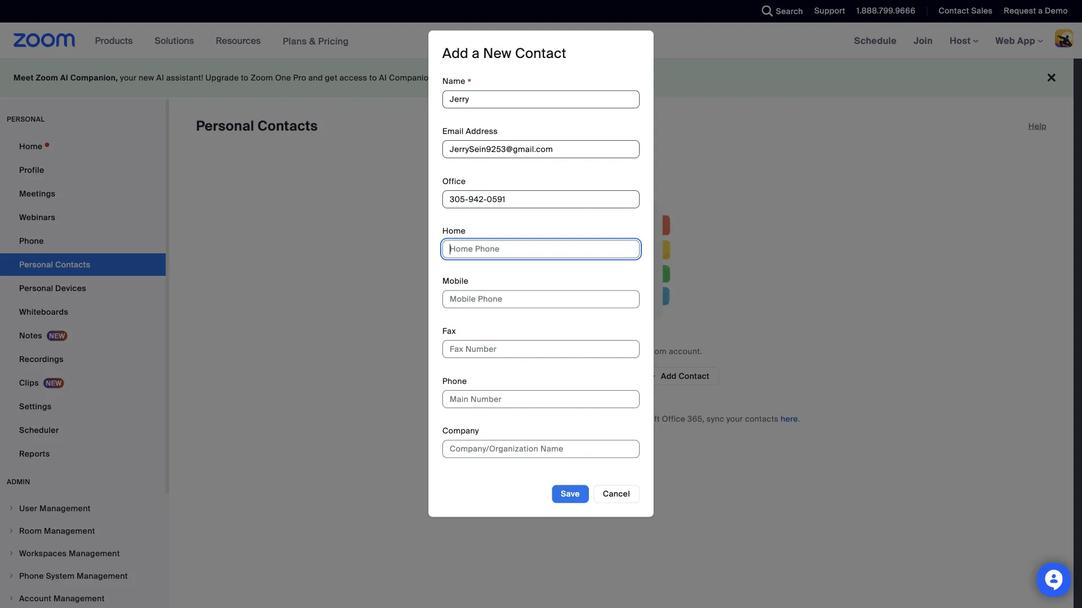 Task type: vqa. For each thing, say whether or not it's contained in the screenshot.
New
yes



Task type: locate. For each thing, give the bounding box(es) containing it.
home
[[19, 141, 42, 152], [443, 226, 466, 237]]

contact inside button
[[679, 371, 710, 382]]

meet
[[14, 73, 34, 83]]

your for companion,
[[120, 73, 137, 83]]

new
[[483, 45, 512, 62]]

1 vertical spatial a
[[472, 45, 480, 62]]

add image
[[649, 371, 657, 382]]

0 horizontal spatial home
[[19, 141, 42, 152]]

0 horizontal spatial contact
[[515, 45, 567, 62]]

1 vertical spatial personal
[[19, 283, 53, 294]]

0 horizontal spatial office
[[443, 176, 466, 187]]

ai right the new
[[156, 73, 164, 83]]

1 horizontal spatial add
[[661, 371, 677, 382]]

meetings navigation
[[846, 23, 1082, 59]]

your left the new
[[120, 73, 137, 83]]

zoom up add icon
[[645, 346, 667, 357]]

0 vertical spatial phone
[[19, 236, 44, 246]]

0 vertical spatial and
[[308, 73, 323, 83]]

1 horizontal spatial a
[[1038, 6, 1043, 16]]

home up the mobile
[[443, 226, 466, 237]]

email address
[[443, 126, 498, 137]]

365,
[[688, 414, 705, 424]]

2 microsoft from the left
[[623, 414, 660, 424]]

your right added
[[626, 346, 642, 357]]

schedule
[[854, 35, 897, 47]]

office
[[443, 176, 466, 187], [662, 414, 686, 424]]

contacts left here link on the bottom right
[[745, 414, 779, 424]]

account.
[[669, 346, 702, 357]]

banner
[[0, 23, 1082, 59]]

0 vertical spatial office
[[443, 176, 466, 187]]

1 horizontal spatial to
[[369, 73, 377, 83]]

1.888.799.9666 button
[[848, 0, 919, 23], [857, 6, 916, 16]]

google
[[457, 414, 485, 424]]

recordings link
[[0, 348, 166, 371]]

0 vertical spatial add
[[443, 45, 469, 62]]

1 vertical spatial your
[[626, 346, 642, 357]]

add right add icon
[[661, 371, 677, 382]]

to
[[241, 73, 249, 83], [369, 73, 377, 83], [616, 346, 624, 357]]

meetings link
[[0, 183, 166, 205]]

microsoft down add icon
[[623, 414, 660, 424]]

home inside home link
[[19, 141, 42, 152]]

1 horizontal spatial home
[[443, 226, 466, 237]]

microsoft
[[526, 414, 563, 424], [623, 414, 660, 424]]

1 horizontal spatial microsoft
[[623, 414, 660, 424]]

0 horizontal spatial zoom
[[36, 73, 58, 83]]

2 vertical spatial contact
[[679, 371, 710, 382]]

1 vertical spatial contact
[[515, 45, 567, 62]]

1 horizontal spatial office
[[662, 414, 686, 424]]

Phone text field
[[443, 391, 640, 409]]

0 horizontal spatial your
[[120, 73, 137, 83]]

a for request
[[1038, 6, 1043, 16]]

to right upgrade
[[241, 73, 249, 83]]

calendar,
[[488, 414, 524, 424]]

add contact
[[661, 371, 710, 382]]

phone inside personal menu menu
[[19, 236, 44, 246]]

home up profile
[[19, 141, 42, 152]]

1 vertical spatial phone
[[443, 376, 467, 387]]

0 horizontal spatial contacts
[[554, 346, 587, 357]]

plans & pricing link
[[283, 35, 349, 47], [283, 35, 349, 47]]

a inside dialog
[[472, 45, 480, 62]]

and right exchange,
[[607, 414, 621, 424]]

add for add a new contact
[[443, 45, 469, 62]]

0 horizontal spatial add
[[443, 45, 469, 62]]

to right access
[[369, 73, 377, 83]]

add contact button
[[639, 368, 719, 386]]

phone down webinars
[[19, 236, 44, 246]]

settings link
[[0, 396, 166, 418]]

zoom left one
[[251, 73, 273, 83]]

banner containing schedule
[[0, 23, 1082, 59]]

personal
[[196, 118, 254, 135], [19, 283, 53, 294]]

a left demo
[[1038, 6, 1043, 16]]

0 vertical spatial home
[[19, 141, 42, 152]]

office left 365,
[[662, 414, 686, 424]]

Mobile text field
[[443, 291, 640, 309]]

0 vertical spatial contact
[[939, 6, 969, 16]]

home link
[[0, 135, 166, 158]]

0 horizontal spatial ai
[[60, 73, 68, 83]]

2 vertical spatial your
[[727, 414, 743, 424]]

personal up whiteboards
[[19, 283, 53, 294]]

meetings
[[19, 189, 55, 199]]

new
[[139, 73, 154, 83]]

zoom right meet
[[36, 73, 58, 83]]

1 vertical spatial add
[[661, 371, 677, 382]]

no contacts added to your zoom account.
[[541, 346, 702, 357]]

cost.
[[497, 73, 516, 83]]

add
[[443, 45, 469, 62], [661, 371, 677, 382]]

2 horizontal spatial to
[[616, 346, 624, 357]]

1 microsoft from the left
[[526, 414, 563, 424]]

contacts
[[258, 118, 318, 135]]

your inside meet zoom ai companion, footer
[[120, 73, 137, 83]]

add up no
[[443, 45, 469, 62]]

your
[[120, 73, 137, 83], [626, 346, 642, 357], [727, 414, 743, 424]]

ai
[[60, 73, 68, 83], [156, 73, 164, 83], [379, 73, 387, 83]]

1 horizontal spatial ai
[[156, 73, 164, 83]]

your right sync
[[727, 414, 743, 424]]

0 horizontal spatial microsoft
[[526, 414, 563, 424]]

contact down account.
[[679, 371, 710, 382]]

add inside button
[[661, 371, 677, 382]]

1 vertical spatial home
[[443, 226, 466, 237]]

whiteboards link
[[0, 301, 166, 324]]

contact sales link up meetings navigation
[[939, 6, 993, 16]]

settings
[[19, 402, 52, 412]]

microsoft down the phone text field
[[526, 414, 563, 424]]

personal devices link
[[0, 277, 166, 300]]

ai left companion,
[[60, 73, 68, 83]]

office down the email
[[443, 176, 466, 187]]

whiteboards
[[19, 307, 68, 317]]

0 vertical spatial a
[[1038, 6, 1043, 16]]

home inside add a new contact dialog
[[443, 226, 466, 237]]

contacts
[[554, 346, 587, 357], [745, 414, 779, 424]]

1 horizontal spatial contact
[[679, 371, 710, 382]]

and inside meet zoom ai companion, footer
[[308, 73, 323, 83]]

zoom
[[36, 73, 58, 83], [251, 73, 273, 83], [645, 346, 667, 357]]

2 horizontal spatial zoom
[[645, 346, 667, 357]]

cancel button
[[593, 486, 640, 504]]

0 horizontal spatial a
[[472, 45, 480, 62]]

1 vertical spatial office
[[662, 414, 686, 424]]

here
[[781, 414, 798, 424]]

1 horizontal spatial phone
[[443, 376, 467, 387]]

contact left the sales
[[939, 6, 969, 16]]

request a demo link
[[996, 0, 1082, 23], [1004, 6, 1068, 16]]

one
[[275, 73, 291, 83]]

1 horizontal spatial personal
[[196, 118, 254, 135]]

0 horizontal spatial phone
[[19, 236, 44, 246]]

contact sales link
[[930, 0, 996, 23], [939, 6, 993, 16]]

personal down upgrade
[[196, 118, 254, 135]]

personal menu menu
[[0, 135, 166, 467]]

a left new
[[472, 45, 480, 62]]

2 horizontal spatial your
[[727, 414, 743, 424]]

1 horizontal spatial contacts
[[745, 414, 779, 424]]

request
[[1004, 6, 1036, 16]]

upgrade
[[205, 73, 239, 83]]

notes
[[19, 331, 42, 341]]

phone
[[19, 236, 44, 246], [443, 376, 467, 387]]

additional
[[457, 73, 495, 83]]

meet zoom ai companion, your new ai assistant! upgrade to zoom one pro and get access to ai companion at no additional cost.
[[14, 73, 518, 83]]

2 horizontal spatial ai
[[379, 73, 387, 83]]

to right added
[[616, 346, 624, 357]]

personal inside menu
[[19, 283, 53, 294]]

contact up cost.
[[515, 45, 567, 62]]

0 vertical spatial your
[[120, 73, 137, 83]]

a
[[1038, 6, 1043, 16], [472, 45, 480, 62]]

and left "get"
[[308, 73, 323, 83]]

your for to
[[626, 346, 642, 357]]

for
[[443, 414, 455, 424]]

1 horizontal spatial your
[[626, 346, 642, 357]]

add inside dialog
[[443, 45, 469, 62]]

0 horizontal spatial and
[[308, 73, 323, 83]]

phone up for
[[443, 376, 467, 387]]

0 horizontal spatial personal
[[19, 283, 53, 294]]

contact
[[939, 6, 969, 16], [515, 45, 567, 62], [679, 371, 710, 382]]

contacts right the no
[[554, 346, 587, 357]]

access
[[340, 73, 367, 83]]

1 horizontal spatial and
[[607, 414, 621, 424]]

1 vertical spatial and
[[607, 414, 621, 424]]

ai left companion
[[379, 73, 387, 83]]

mobile
[[443, 276, 469, 287]]

devices
[[55, 283, 86, 294]]

exchange,
[[565, 414, 605, 424]]

0 vertical spatial personal
[[196, 118, 254, 135]]

contact inside dialog
[[515, 45, 567, 62]]



Task type: describe. For each thing, give the bounding box(es) containing it.
product information navigation
[[87, 23, 357, 59]]

admin
[[7, 478, 30, 487]]

personal for personal devices
[[19, 283, 53, 294]]

contact sales
[[939, 6, 993, 16]]

&
[[309, 35, 316, 47]]

profile
[[19, 165, 44, 175]]

2 horizontal spatial contact
[[939, 6, 969, 16]]

phone link
[[0, 230, 166, 253]]

*
[[468, 76, 472, 89]]

plans & pricing
[[283, 35, 349, 47]]

profile link
[[0, 159, 166, 182]]

personal
[[7, 115, 45, 124]]

1 vertical spatial contacts
[[745, 414, 779, 424]]

get
[[325, 73, 338, 83]]

join
[[914, 35, 933, 47]]

0 vertical spatial contacts
[[554, 346, 587, 357]]

added
[[590, 346, 614, 357]]

First and Last Name text field
[[443, 90, 640, 109]]

address
[[466, 126, 498, 137]]

scheduler link
[[0, 419, 166, 442]]

cancel
[[603, 489, 630, 500]]

recordings
[[19, 354, 64, 365]]

request a demo
[[1004, 6, 1068, 16]]

personal for personal contacts
[[196, 118, 254, 135]]

webinars
[[19, 212, 55, 223]]

reports
[[19, 449, 50, 459]]

add for add contact
[[661, 371, 677, 382]]

plans
[[283, 35, 307, 47]]

no
[[445, 73, 455, 83]]

1.888.799.9666
[[857, 6, 916, 16]]

reports link
[[0, 443, 166, 466]]

personal devices
[[19, 283, 86, 294]]

meet zoom ai companion, footer
[[0, 59, 1074, 98]]

name
[[443, 76, 466, 87]]

office inside add a new contact dialog
[[443, 176, 466, 187]]

support
[[815, 6, 845, 16]]

Fax text field
[[443, 341, 640, 359]]

name *
[[443, 76, 472, 89]]

companion
[[389, 73, 434, 83]]

add a new contact dialog
[[428, 30, 654, 518]]

Email Address text field
[[443, 140, 640, 159]]

admin menu menu
[[0, 498, 166, 609]]

webinars link
[[0, 206, 166, 229]]

assistant!
[[166, 73, 203, 83]]

for google calendar, microsoft exchange, and microsoft office 365, sync your contacts here .
[[443, 414, 800, 424]]

.
[[798, 414, 800, 424]]

Company text field
[[443, 441, 640, 459]]

Home text field
[[443, 241, 640, 259]]

here link
[[781, 414, 798, 424]]

save button
[[552, 486, 589, 504]]

company
[[443, 426, 479, 437]]

no
[[541, 346, 552, 357]]

add a new contact
[[443, 45, 567, 62]]

email
[[443, 126, 464, 137]]

1 horizontal spatial zoom
[[251, 73, 273, 83]]

companion,
[[70, 73, 118, 83]]

sales
[[972, 6, 993, 16]]

schedule link
[[846, 23, 905, 59]]

0 horizontal spatial to
[[241, 73, 249, 83]]

save
[[561, 489, 580, 500]]

2 ai from the left
[[156, 73, 164, 83]]

help
[[1029, 121, 1047, 131]]

contact sales link up join at the top right of page
[[930, 0, 996, 23]]

personal contacts
[[196, 118, 318, 135]]

clips
[[19, 378, 39, 388]]

help link
[[1029, 117, 1047, 135]]

zoom logo image
[[14, 33, 75, 47]]

3 ai from the left
[[379, 73, 387, 83]]

notes link
[[0, 325, 166, 347]]

scheduler
[[19, 425, 59, 436]]

phone inside add a new contact dialog
[[443, 376, 467, 387]]

fax
[[443, 326, 456, 337]]

Office Phone text field
[[443, 191, 640, 209]]

demo
[[1045, 6, 1068, 16]]

pro
[[293, 73, 306, 83]]

1 ai from the left
[[60, 73, 68, 83]]

at
[[436, 73, 443, 83]]

sync
[[707, 414, 724, 424]]

pricing
[[318, 35, 349, 47]]

a for add
[[472, 45, 480, 62]]

join link
[[905, 23, 941, 59]]

clips link
[[0, 372, 166, 395]]



